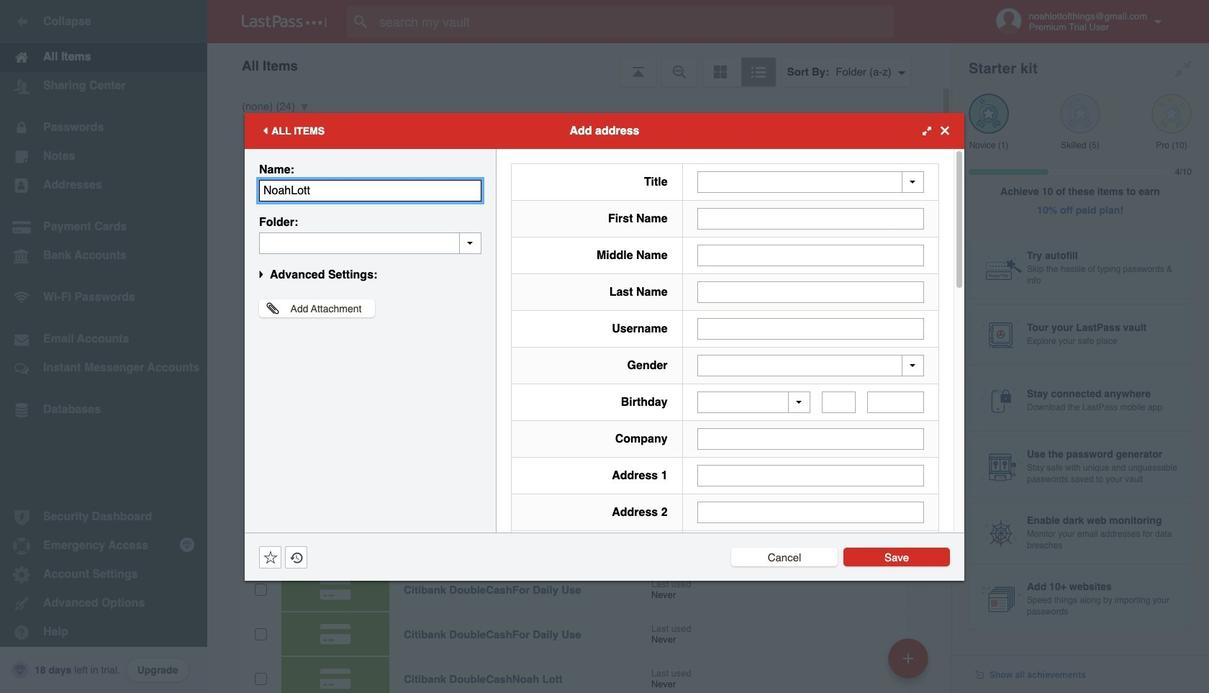 Task type: describe. For each thing, give the bounding box(es) containing it.
new item navigation
[[883, 634, 937, 693]]

vault options navigation
[[207, 43, 952, 86]]

Search search field
[[347, 6, 922, 37]]

main navigation navigation
[[0, 0, 207, 693]]



Task type: locate. For each thing, give the bounding box(es) containing it.
None text field
[[697, 208, 924, 229], [259, 232, 482, 254], [697, 244, 924, 266], [697, 281, 924, 303], [697, 318, 924, 339], [868, 392, 924, 413], [697, 428, 924, 450], [697, 208, 924, 229], [259, 232, 482, 254], [697, 244, 924, 266], [697, 281, 924, 303], [697, 318, 924, 339], [868, 392, 924, 413], [697, 428, 924, 450]]

None text field
[[259, 180, 482, 201], [822, 392, 856, 413], [697, 465, 924, 487], [697, 502, 924, 523], [259, 180, 482, 201], [822, 392, 856, 413], [697, 465, 924, 487], [697, 502, 924, 523]]

new item image
[[904, 653, 914, 663]]

lastpass image
[[242, 15, 327, 28]]

search my vault text field
[[347, 6, 922, 37]]

dialog
[[245, 113, 965, 693]]



